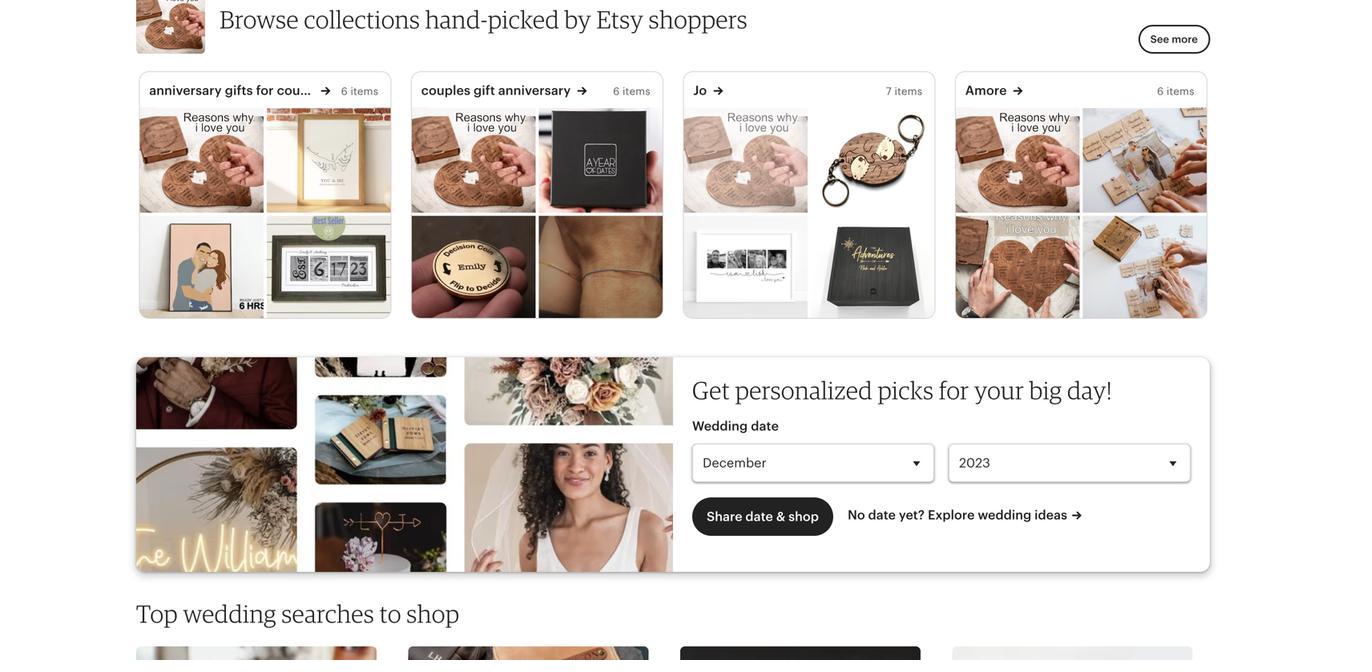 Task type: locate. For each thing, give the bounding box(es) containing it.
7
[[886, 85, 892, 97]]

2 6 from the left
[[613, 85, 620, 97]]

date inside button
[[746, 510, 773, 524]]

share date & shop button
[[692, 498, 833, 536]]

1 vertical spatial for
[[939, 375, 969, 405]]

date for no
[[868, 508, 896, 523]]

0 vertical spatial for
[[256, 83, 274, 98]]

to
[[380, 599, 401, 629]]

1 6 items from the left
[[341, 85, 378, 97]]

ideas
[[1035, 508, 1067, 523]]

date left &
[[746, 510, 773, 524]]

for
[[256, 83, 274, 98], [939, 375, 969, 405]]

0 vertical spatial wedding
[[978, 508, 1032, 523]]

6 up the a box of date night cards, the perfect christmas present or paper anniversary gift for him.  a romantic gift for her. image
[[613, 85, 620, 97]]

no date yet? explore wedding ideas
[[848, 508, 1067, 523]]

shop right to
[[407, 599, 460, 629]]

6 items
[[341, 85, 378, 97], [613, 85, 650, 97], [1157, 85, 1195, 97]]

0 horizontal spatial shop
[[407, 599, 460, 629]]

anniversary right the gift
[[498, 83, 571, 98]]

shop right &
[[789, 510, 819, 524]]

personalised picture collage memorable gift for partner, gift for him, gifts for her, engagement gift, wedding gift, christmas gift him her image
[[684, 216, 808, 321]]

anniversary left gifts
[[149, 83, 222, 98]]

date right no
[[868, 508, 896, 523]]

6 items left jo
[[613, 85, 650, 97]]

browse collections hand-picked by etsy shoppers
[[220, 4, 748, 34]]

items left jo
[[623, 85, 650, 97]]

personalized valentines day reasons why i love you with acrylic photo wooden box and puzzle romantic anniversary gift for husband boyfriend image
[[1083, 216, 1207, 321]]

share
[[707, 510, 742, 524]]

get personalized picks for your big day!
[[692, 375, 1112, 405]]

items for amore
[[1167, 85, 1195, 97]]

collections
[[304, 4, 420, 34]]

3 items from the left
[[895, 85, 923, 97]]

1 horizontal spatial shop
[[789, 510, 819, 524]]

for left your at the bottom of page
[[939, 375, 969, 405]]

1 horizontal spatial wedding
[[978, 508, 1032, 523]]

gifts
[[225, 83, 253, 98]]

0 horizontal spatial 6
[[341, 85, 348, 97]]

6 for for
[[341, 85, 348, 97]]

1 horizontal spatial 6 items
[[613, 85, 650, 97]]

top
[[136, 599, 178, 629]]

hand-
[[425, 4, 488, 34]]

amore
[[965, 83, 1007, 98]]

meaningful gift for mom, memory box, grandparent gift, girlfriend gift, keepsake box for mom, wife gift, gift for daughter, couple christmas image
[[811, 216, 935, 321]]

items for anniversary gifts for couple canvas
[[351, 85, 378, 97]]

1 6 from the left
[[341, 85, 348, 97]]

3 personalized gift, gift for her, anniversary gifts, anniversary gift for her, personalized gifts for her, girlfriend gift, gift for him image from the left
[[684, 107, 808, 213]]

anniversary
[[149, 83, 222, 98], [498, 83, 571, 98]]

personalized gift, gift for her, anniversary gifts, anniversary gift for her, personalized gifts for her, girlfriend gift, gift for him image for amore
[[956, 107, 1080, 213]]

couples
[[421, 83, 470, 98]]

couples gift anniversary
[[421, 83, 571, 98]]

0 vertical spatial shop
[[789, 510, 819, 524]]

date for wedding
[[751, 419, 779, 434]]

1 vertical spatial wedding
[[183, 599, 276, 629]]

by
[[565, 4, 591, 34]]

wedding date gift - wedding gift idea, gift for the couple, wedding gift sign, anniversary gift, personalized gift idea, gift for wife image
[[267, 216, 390, 321]]

faceless portrait, custom illustration, personalised photo, photo illustration, personalised portrait, boyfriend gift, girlfriend gift image
[[140, 216, 263, 321]]

1 horizontal spatial 6
[[613, 85, 620, 97]]

4 personalized gift, gift for her, anniversary gifts, anniversary gift for her, personalized gifts for her, girlfriend gift, gift for him image from the left
[[956, 107, 1080, 213]]

0 horizontal spatial anniversary
[[149, 83, 222, 98]]

6 right couple
[[341, 85, 348, 97]]

browse
[[220, 4, 299, 34]]

assortment of wedding items that are available on etsy image
[[136, 357, 673, 572]]

for right gifts
[[256, 83, 274, 98]]

6 for anniversary
[[613, 85, 620, 97]]

2 personalized gift, gift for her, anniversary gifts, anniversary gift for her, personalized gifts for her, girlfriend gift, gift for him image from the left
[[412, 107, 535, 213]]

date right wedding
[[751, 419, 779, 434]]

yet?
[[899, 508, 925, 523]]

personalized gift, gift for her, anniversary gifts, anniversary gift for her, personalized gifts for her, girlfriend gift, gift for him image
[[140, 107, 263, 213], [412, 107, 535, 213], [684, 107, 808, 213], [956, 107, 1080, 213]]

items right 7
[[895, 85, 923, 97]]

4 items from the left
[[1167, 85, 1195, 97]]

6 items for for
[[341, 85, 378, 97]]

picked
[[488, 4, 559, 34]]

shop
[[789, 510, 819, 524], [407, 599, 460, 629]]

2 6 items from the left
[[613, 85, 650, 97]]

share date & shop
[[707, 510, 819, 524]]

decision coin - custom engraved brass coin - couples flip coin - gifts for her/him - christmas gift image
[[412, 216, 535, 321]]

1 personalized gift, gift for her, anniversary gifts, anniversary gift for her, personalized gifts for her, girlfriend gift, gift for him image from the left
[[140, 107, 263, 213]]

see more
[[1151, 33, 1198, 45]]

1 items from the left
[[351, 85, 378, 97]]

wedding left ideas
[[978, 508, 1032, 523]]

date
[[751, 419, 779, 434], [868, 508, 896, 523], [746, 510, 773, 524]]

big
[[1029, 375, 1062, 405]]

2 horizontal spatial 6 items
[[1157, 85, 1195, 97]]

wedding right top
[[183, 599, 276, 629]]

wedding
[[978, 508, 1032, 523], [183, 599, 276, 629]]

1 anniversary from the left
[[149, 83, 222, 98]]

6 items down see more link
[[1157, 85, 1195, 97]]

0 horizontal spatial 6 items
[[341, 85, 378, 97]]

items
[[351, 85, 378, 97], [623, 85, 650, 97], [895, 85, 923, 97], [1167, 85, 1195, 97]]

2 horizontal spatial 6
[[1157, 85, 1164, 97]]

gift
[[474, 83, 495, 98]]

2 items from the left
[[623, 85, 650, 97]]

picks
[[878, 375, 934, 405]]

see
[[1151, 33, 1169, 45]]

0 horizontal spatial for
[[256, 83, 274, 98]]

6
[[341, 85, 348, 97], [613, 85, 620, 97], [1157, 85, 1164, 97]]

1 horizontal spatial anniversary
[[498, 83, 571, 98]]

0 horizontal spatial wedding
[[183, 599, 276, 629]]

couple name morse code bracelet, couple jewelry, long distance relationship bracelet, boyfriend girlfriend husband wife gift custom bracelet image
[[539, 216, 662, 321]]

more
[[1172, 33, 1198, 45]]

items down more
[[1167, 85, 1195, 97]]

personalized gift, gift for her, anniversary gifts, anniversary gift for her, personalized gifts for her, girlfriend gift, gift for him image for anniversary gifts for couple canvas
[[140, 107, 263, 213]]

7 items
[[886, 85, 923, 97]]

6 items right couple
[[341, 85, 378, 97]]

6 down see
[[1157, 85, 1164, 97]]

items right couple
[[351, 85, 378, 97]]



Task type: vqa. For each thing, say whether or not it's contained in the screenshot.
yet? at the right bottom of the page
yes



Task type: describe. For each thing, give the bounding box(es) containing it.
no
[[848, 508, 865, 523]]

personalized gifts for her, anniversary gift for her, gift for her, girlfriend gift, birthday gifts for her, christmas gifts, custom puzzle image
[[956, 216, 1080, 321]]

interlocking sea otter keychains - friendship or relationship matching wooden couple keychain set image
[[811, 107, 935, 213]]

anniversary gift for boyfriend - christmas gift - 12 reasons why i love you with acrylic photo - wooden personalized valentine's day gifts image
[[1083, 107, 1207, 213]]

personalised couples anniversary print | valentine day gift | gift for wife husband girlfriend | personalised gift for him and her image
[[267, 107, 390, 213]]

1 vertical spatial shop
[[407, 599, 460, 629]]

shop inside button
[[789, 510, 819, 524]]

jo
[[693, 83, 707, 98]]

anniversary gifts for couple canvas
[[149, 83, 366, 98]]

see more link
[[1138, 25, 1210, 54]]

a box of date night cards, the perfect christmas present or paper anniversary gift for him.  a romantic gift for her. image
[[539, 107, 662, 213]]

shoppers
[[649, 4, 748, 34]]

explore
[[928, 508, 975, 523]]

personalized gift, gift for her, anniversary gifts, anniversary gift for her, personalized gifts for her, girlfriend gift, gift for him image for couples gift anniversary
[[412, 107, 535, 213]]

3 6 from the left
[[1157, 85, 1164, 97]]

date for share
[[746, 510, 773, 524]]

personalized
[[735, 375, 873, 405]]

&
[[776, 510, 786, 524]]

wedding date
[[692, 419, 779, 434]]

personalized gift, gift for her, anniversary gifts, anniversary gift for her, personalized gifts for her, girlfriend gift, gift for him image for jo
[[684, 107, 808, 213]]

top wedding searches to shop
[[136, 599, 460, 629]]

items for jo
[[895, 85, 923, 97]]

no date yet? explore wedding ideas link
[[848, 497, 1082, 524]]

1 horizontal spatial for
[[939, 375, 969, 405]]

3 6 items from the left
[[1157, 85, 1195, 97]]

2 anniversary from the left
[[498, 83, 571, 98]]

6 items for anniversary
[[613, 85, 650, 97]]

items for couples gift anniversary
[[623, 85, 650, 97]]

day!
[[1067, 375, 1112, 405]]

your
[[974, 375, 1024, 405]]

couple
[[277, 83, 320, 98]]

wedding
[[692, 419, 748, 434]]

get
[[692, 375, 730, 405]]

searches
[[282, 599, 374, 629]]

etsy
[[597, 4, 644, 34]]

canvas
[[323, 83, 366, 98]]



